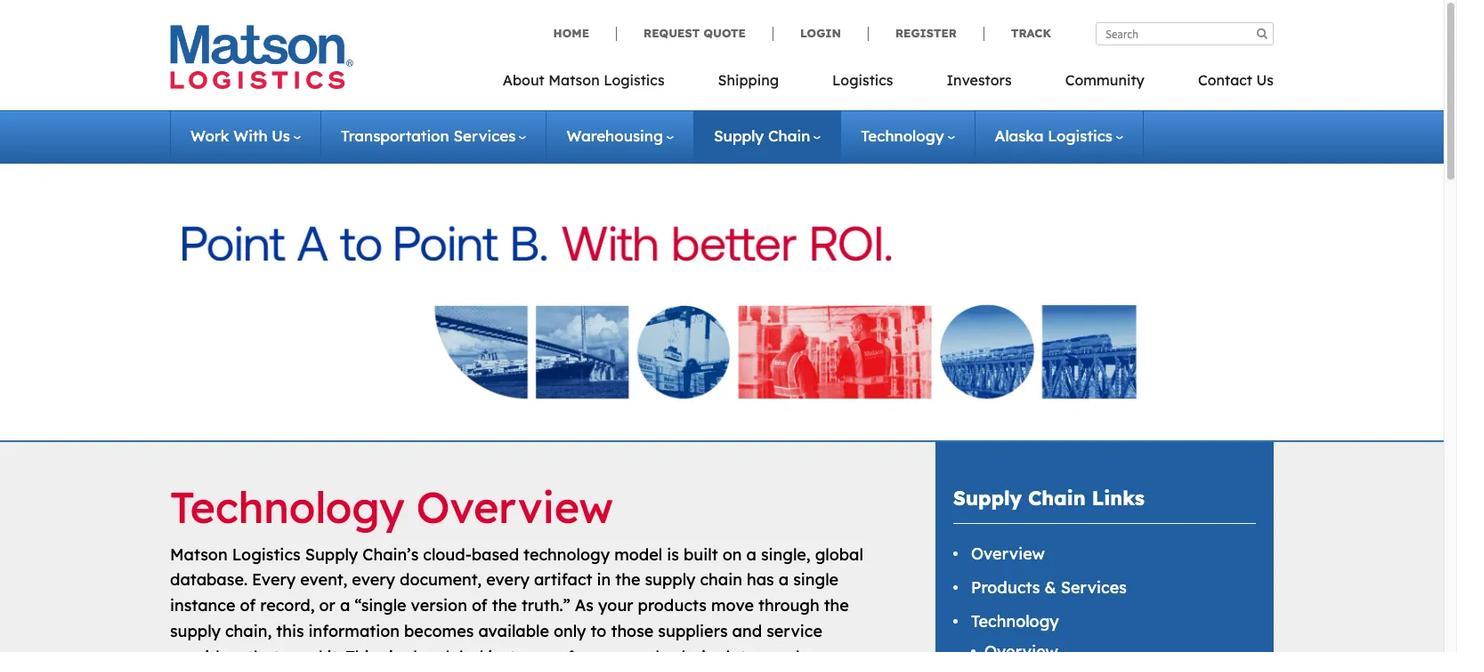 Task type: locate. For each thing, give the bounding box(es) containing it.
chain down suppliers
[[673, 647, 716, 653]]

instance
[[170, 596, 236, 616], [488, 647, 554, 653]]

home link
[[554, 26, 616, 41]]

data
[[720, 647, 757, 653]]

single
[[794, 570, 839, 591]]

logistics down login
[[833, 71, 894, 89]]

2 horizontal spatial technology
[[972, 612, 1060, 632]]

0 vertical spatial your
[[598, 596, 634, 616]]

1 horizontal spatial instance
[[488, 647, 554, 653]]

global
[[815, 545, 864, 565], [435, 647, 484, 653]]

matson up database.
[[170, 545, 228, 565]]

1 vertical spatial instance
[[488, 647, 554, 653]]

single, up has
[[761, 545, 811, 565]]

of up chain,
[[240, 596, 256, 616]]

supply up overview link
[[954, 486, 1022, 511]]

0 horizontal spatial every
[[352, 570, 395, 591]]

technology link down top menu navigation
[[861, 126, 955, 145]]

supply for supply chain links
[[954, 486, 1022, 511]]

technology for technology overview
[[170, 481, 405, 534]]

supply down those
[[618, 647, 669, 653]]

supply chain link
[[714, 126, 821, 145]]

global up single
[[815, 545, 864, 565]]

about
[[503, 71, 545, 89]]

a right or
[[340, 596, 350, 616]]

products & services
[[972, 578, 1127, 599]]

need
[[284, 647, 323, 653]]

services down about
[[454, 126, 516, 145]]

1 horizontal spatial overview
[[972, 544, 1045, 565]]

shipping link
[[692, 66, 806, 102]]

this
[[346, 647, 377, 653]]

0 vertical spatial technology link
[[861, 126, 955, 145]]

chain
[[768, 126, 811, 145], [1029, 486, 1086, 511]]

contact us link
[[1172, 66, 1274, 102]]

those
[[611, 622, 654, 642]]

supply up "providers"
[[170, 622, 221, 642]]

technology inside supply chain links section
[[972, 612, 1060, 632]]

work
[[191, 126, 229, 145]]

every up "single
[[352, 570, 395, 591]]

the up available
[[492, 596, 517, 616]]

instance down database.
[[170, 596, 236, 616]]

to
[[591, 622, 607, 642]]

supply chain links section
[[914, 443, 1297, 653]]

of down only
[[558, 647, 574, 653]]

login link
[[773, 26, 868, 41]]

overview
[[417, 481, 614, 534], [972, 544, 1045, 565]]

of
[[240, 596, 256, 616], [472, 596, 488, 616], [558, 647, 574, 653]]

technology link
[[861, 126, 955, 145], [972, 612, 1060, 632]]

1 horizontal spatial every
[[486, 570, 530, 591]]

1 vertical spatial overview
[[972, 544, 1045, 565]]

supply down shipping link
[[714, 126, 764, 145]]

available
[[479, 622, 549, 642]]

us right with
[[272, 126, 290, 145]]

logistics up the 'warehousing' link
[[604, 71, 665, 89]]

1 horizontal spatial technology link
[[972, 612, 1060, 632]]

logistics link
[[806, 66, 920, 102]]

transportation
[[341, 126, 449, 145]]

links
[[1093, 486, 1145, 511]]

1 vertical spatial supply
[[954, 486, 1022, 511]]

1 horizontal spatial the
[[616, 570, 641, 591]]

chain down on
[[700, 570, 743, 591]]

record,
[[260, 596, 315, 616]]

technology up every
[[170, 481, 405, 534]]

services inside supply chain links section
[[1061, 578, 1127, 599]]

this
[[276, 622, 304, 642]]

overview link
[[972, 544, 1045, 565]]

event,
[[300, 570, 348, 591]]

0 vertical spatial matson
[[549, 71, 600, 89]]

0 vertical spatial us
[[1257, 71, 1274, 89]]

based
[[472, 545, 519, 565]]

is
[[667, 545, 679, 565]]

a right on
[[747, 545, 757, 565]]

1 horizontal spatial global
[[815, 545, 864, 565]]

single,
[[761, 545, 811, 565], [381, 647, 431, 653]]

1 vertical spatial single,
[[381, 647, 431, 653]]

1 horizontal spatial technology
[[861, 126, 944, 145]]

0 horizontal spatial supply
[[305, 545, 358, 565]]

move
[[712, 596, 754, 616]]

the down single
[[824, 596, 849, 616]]

0 horizontal spatial technology
[[170, 481, 405, 534]]

2 horizontal spatial supply
[[954, 486, 1022, 511]]

instance down available
[[488, 647, 554, 653]]

products
[[972, 578, 1041, 599]]

0 horizontal spatial technology link
[[861, 126, 955, 145]]

0 vertical spatial supply
[[714, 126, 764, 145]]

0 vertical spatial supply
[[645, 570, 696, 591]]

us right contact
[[1257, 71, 1274, 89]]

login
[[801, 26, 841, 40]]

technology for the bottom 'technology' link
[[972, 612, 1060, 632]]

every down based
[[486, 570, 530, 591]]

1 vertical spatial matson
[[170, 545, 228, 565]]

about matson logistics
[[503, 71, 665, 89]]

artifact
[[534, 570, 593, 591]]

request
[[644, 26, 700, 40]]

global down 'becomes'
[[435, 647, 484, 653]]

0 horizontal spatial matson
[[170, 545, 228, 565]]

–
[[761, 647, 769, 653]]

your
[[598, 596, 634, 616], [579, 647, 614, 653]]

1 horizontal spatial a
[[747, 545, 757, 565]]

your down in
[[598, 596, 634, 616]]

supply
[[645, 570, 696, 591], [170, 622, 221, 642], [618, 647, 669, 653]]

services
[[454, 126, 516, 145], [1061, 578, 1127, 599]]

1 vertical spatial us
[[272, 126, 290, 145]]

None search field
[[1096, 22, 1274, 45]]

0 vertical spatial single,
[[761, 545, 811, 565]]

1 vertical spatial technology
[[170, 481, 405, 534]]

technology
[[861, 126, 944, 145], [170, 481, 405, 534], [972, 612, 1060, 632]]

investors
[[947, 71, 1012, 89]]

2 vertical spatial supply
[[305, 545, 358, 565]]

1 horizontal spatial us
[[1257, 71, 1274, 89]]

0 vertical spatial services
[[454, 126, 516, 145]]

the right in
[[616, 570, 641, 591]]

1 horizontal spatial services
[[1061, 578, 1127, 599]]

0 vertical spatial chain
[[768, 126, 811, 145]]

track link
[[984, 26, 1052, 41]]

2 vertical spatial technology
[[972, 612, 1060, 632]]

the
[[616, 570, 641, 591], [492, 596, 517, 616], [824, 596, 849, 616]]

work with us link
[[191, 126, 301, 145]]

0 vertical spatial technology
[[861, 126, 944, 145]]

document,
[[400, 570, 482, 591]]

service
[[767, 622, 823, 642]]

0 vertical spatial global
[[815, 545, 864, 565]]

chain left the links
[[1029, 486, 1086, 511]]

of right version
[[472, 596, 488, 616]]

2 horizontal spatial a
[[779, 570, 789, 591]]

overview up based
[[417, 481, 614, 534]]

services right & in the right bottom of the page
[[1061, 578, 1127, 599]]

supply up event,
[[305, 545, 358, 565]]

supply chain
[[714, 126, 811, 145]]

1 vertical spatial services
[[1061, 578, 1127, 599]]

chain
[[700, 570, 743, 591], [673, 647, 716, 653]]

0 vertical spatial instance
[[170, 596, 236, 616]]

0 horizontal spatial instance
[[170, 596, 236, 616]]

register link
[[868, 26, 984, 41]]

as
[[575, 596, 594, 616]]

overview up products
[[972, 544, 1045, 565]]

transportation services link
[[341, 126, 527, 145]]

1 vertical spatial chain
[[1029, 486, 1086, 511]]

0 horizontal spatial us
[[272, 126, 290, 145]]

1 vertical spatial a
[[779, 570, 789, 591]]

supply for supply chain
[[714, 126, 764, 145]]

your down to
[[579, 647, 614, 653]]

single, down 'becomes'
[[381, 647, 431, 653]]

1 vertical spatial supply
[[170, 622, 221, 642]]

logistics up every
[[232, 545, 301, 565]]

matson
[[549, 71, 600, 89], [170, 545, 228, 565]]

chain down shipping link
[[768, 126, 811, 145]]

supply up "products"
[[645, 570, 696, 591]]

a right has
[[779, 570, 789, 591]]

matson down home on the left of the page
[[549, 71, 600, 89]]

0 horizontal spatial single,
[[381, 647, 431, 653]]

logistics
[[604, 71, 665, 89], [833, 71, 894, 89], [1048, 126, 1113, 145], [232, 545, 301, 565]]

matson logistics image
[[170, 25, 354, 89]]

technology down products
[[972, 612, 1060, 632]]

supply inside section
[[954, 486, 1022, 511]]

1 horizontal spatial chain
[[1029, 486, 1086, 511]]

0 horizontal spatial global
[[435, 647, 484, 653]]

it.
[[327, 647, 341, 653]]

0 horizontal spatial overview
[[417, 481, 614, 534]]

chain for supply chain
[[768, 126, 811, 145]]

us
[[1257, 71, 1274, 89], [272, 126, 290, 145]]

providers
[[170, 647, 243, 653]]

1 horizontal spatial supply
[[714, 126, 764, 145]]

1 horizontal spatial matson
[[549, 71, 600, 89]]

0 horizontal spatial a
[[340, 596, 350, 616]]

technology down top menu navigation
[[861, 126, 944, 145]]

chain inside section
[[1029, 486, 1086, 511]]

a
[[747, 545, 757, 565], [779, 570, 789, 591], [340, 596, 350, 616]]

every
[[352, 570, 395, 591], [486, 570, 530, 591]]

technology link down products
[[972, 612, 1060, 632]]

0 horizontal spatial chain
[[768, 126, 811, 145]]

2 horizontal spatial the
[[824, 596, 849, 616]]



Task type: describe. For each thing, give the bounding box(es) containing it.
alaska
[[995, 126, 1044, 145]]

matson logistics supply chain's cloud-based technology model is built on a single, global database. every event, every document, every artifact in the supply chain has a single instance of record, or a "single version of the truth." as your products move through the supply chain, this information becomes available only to those suppliers and service providers that need it. this single, global instance of your supply chain data – ord
[[170, 545, 864, 653]]

1 every from the left
[[352, 570, 395, 591]]

request quote link
[[616, 26, 773, 41]]

through
[[759, 596, 820, 616]]

2 horizontal spatial of
[[558, 647, 574, 653]]

Search search field
[[1096, 22, 1274, 45]]

community
[[1066, 71, 1145, 89]]

about matson logistics link
[[503, 66, 692, 102]]

2 vertical spatial a
[[340, 596, 350, 616]]

supply inside matson logistics supply chain's cloud-based technology model is built on a single, global database. every event, every document, every artifact in the supply chain has a single instance of record, or a "single version of the truth." as your products move through the supply chain, this information becomes available only to those suppliers and service providers that need it. this single, global instance of your supply chain data – ord
[[305, 545, 358, 565]]

matson inside top menu navigation
[[549, 71, 600, 89]]

suppliers
[[658, 622, 728, 642]]

1 vertical spatial your
[[579, 647, 614, 653]]

supply chain links
[[954, 486, 1145, 511]]

logistics inside about matson logistics link
[[604, 71, 665, 89]]

chain,
[[225, 622, 272, 642]]

1 horizontal spatial of
[[472, 596, 488, 616]]

request quote
[[644, 26, 746, 40]]

community link
[[1039, 66, 1172, 102]]

0 vertical spatial overview
[[417, 481, 614, 534]]

truth."
[[522, 596, 571, 616]]

0 vertical spatial chain
[[700, 570, 743, 591]]

overview inside supply chain links section
[[972, 544, 1045, 565]]

register
[[896, 26, 957, 40]]

chain's
[[363, 545, 419, 565]]

model
[[615, 545, 663, 565]]

0 horizontal spatial services
[[454, 126, 516, 145]]

on
[[723, 545, 742, 565]]

0 vertical spatial a
[[747, 545, 757, 565]]

in
[[597, 570, 611, 591]]

and
[[733, 622, 762, 642]]

investors link
[[920, 66, 1039, 102]]

top menu navigation
[[503, 66, 1274, 102]]

or
[[319, 596, 336, 616]]

contact
[[1199, 71, 1253, 89]]

1 vertical spatial technology link
[[972, 612, 1060, 632]]

products
[[638, 596, 707, 616]]

logistics inside logistics link
[[833, 71, 894, 89]]

alaska logistics link
[[995, 126, 1124, 145]]

becomes
[[404, 622, 474, 642]]

home
[[554, 26, 590, 40]]

matson inside matson logistics supply chain's cloud-based technology model is built on a single, global database. every event, every document, every artifact in the supply chain has a single instance of record, or a "single version of the truth." as your products move through the supply chain, this information becomes available only to those suppliers and service providers that need it. this single, global instance of your supply chain data – ord
[[170, 545, 228, 565]]

"single
[[355, 596, 407, 616]]

logistics inside matson logistics supply chain's cloud-based technology model is built on a single, global database. every event, every document, every artifact in the supply chain has a single instance of record, or a "single version of the truth." as your products move through the supply chain, this information becomes available only to those suppliers and service providers that need it. this single, global instance of your supply chain data – ord
[[232, 545, 301, 565]]

with
[[234, 126, 268, 145]]

contact us
[[1199, 71, 1274, 89]]

&
[[1045, 578, 1057, 599]]

work with us
[[191, 126, 290, 145]]

version
[[411, 596, 467, 616]]

technology overview
[[170, 481, 614, 534]]

0 horizontal spatial the
[[492, 596, 517, 616]]

every
[[252, 570, 296, 591]]

transportation services
[[341, 126, 516, 145]]

1 horizontal spatial single,
[[761, 545, 811, 565]]

2 every from the left
[[486, 570, 530, 591]]

has
[[747, 570, 774, 591]]

2 vertical spatial supply
[[618, 647, 669, 653]]

warehousing
[[567, 126, 663, 145]]

cloud-
[[423, 545, 472, 565]]

that
[[248, 647, 280, 653]]

products & services link
[[972, 578, 1127, 599]]

shipping
[[718, 71, 779, 89]]

warehousing link
[[567, 126, 674, 145]]

1 vertical spatial chain
[[673, 647, 716, 653]]

database.
[[170, 570, 248, 591]]

us inside top menu navigation
[[1257, 71, 1274, 89]]

alaska logistics
[[995, 126, 1113, 145]]

information
[[309, 622, 400, 642]]

logistics down community link
[[1048, 126, 1113, 145]]

1 vertical spatial global
[[435, 647, 484, 653]]

chain for supply chain links
[[1029, 486, 1086, 511]]

0 horizontal spatial of
[[240, 596, 256, 616]]

technology
[[524, 545, 610, 565]]

only
[[554, 622, 586, 642]]

built
[[684, 545, 718, 565]]

search image
[[1257, 28, 1268, 39]]

quote
[[704, 26, 746, 40]]

track
[[1012, 26, 1052, 40]]

alaska services image
[[182, 182, 1262, 419]]



Task type: vqa. For each thing, say whether or not it's contained in the screenshot.
for to the middle
no



